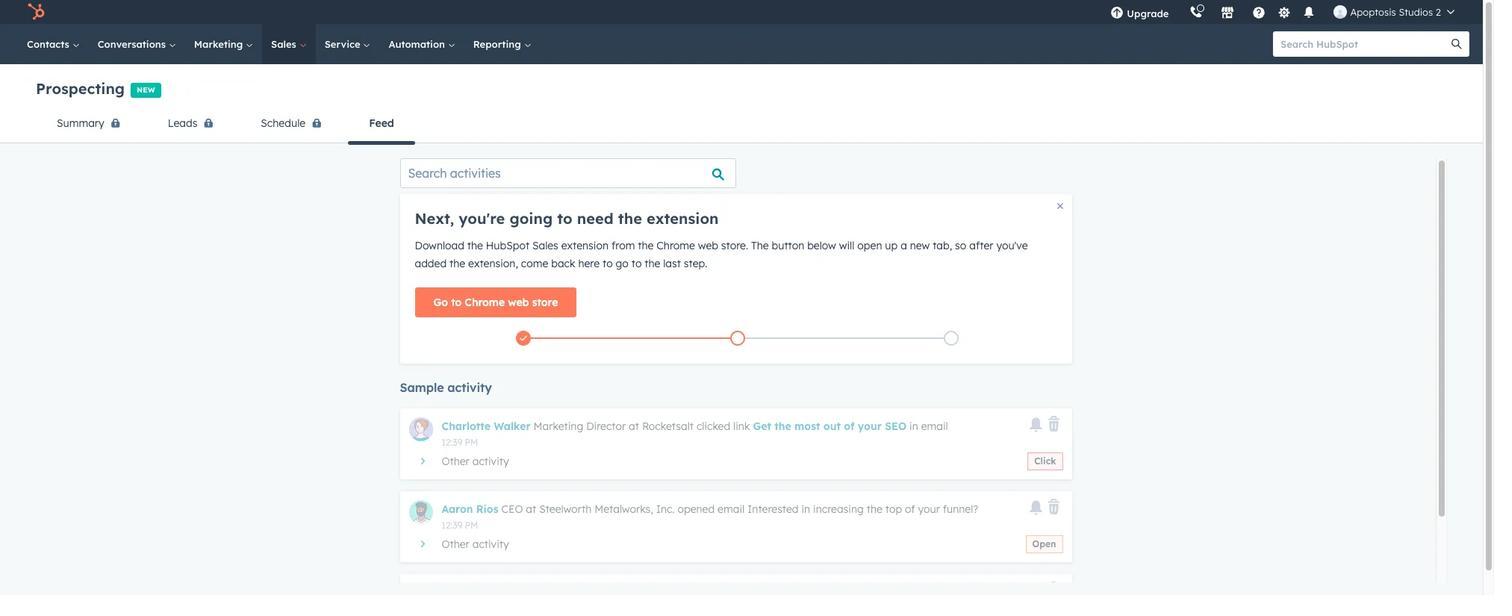 Task type: locate. For each thing, give the bounding box(es) containing it.
contacts link
[[18, 24, 89, 64]]

feed
[[369, 117, 394, 130]]

schedule
[[261, 117, 306, 130]]

leads link
[[147, 105, 240, 143]]

marketplaces button
[[1213, 0, 1244, 24]]

settings image
[[1278, 6, 1291, 20]]

conversations link
[[89, 24, 185, 64]]

hubspot link
[[18, 3, 56, 21]]

service link
[[316, 24, 380, 64]]

service
[[325, 38, 363, 50]]

conversations
[[98, 38, 169, 50]]

Search HubSpot search field
[[1274, 31, 1457, 57]]

menu
[[1101, 0, 1465, 24]]

2
[[1436, 6, 1442, 18]]

sales link
[[262, 24, 316, 64]]

tara schultz image
[[1334, 5, 1348, 19]]

upgrade image
[[1111, 7, 1124, 20]]

notifications button
[[1297, 0, 1322, 24]]

reporting
[[473, 38, 524, 50]]

leads
[[168, 117, 197, 130]]

automation
[[389, 38, 448, 50]]

navigation containing summary
[[36, 105, 1448, 145]]

navigation
[[36, 105, 1448, 145]]

menu containing apoptosis studios 2
[[1101, 0, 1465, 24]]

apoptosis studios 2 button
[[1325, 0, 1464, 24]]

marketplaces image
[[1222, 7, 1235, 20]]

prospecting
[[36, 79, 125, 98]]

reporting link
[[464, 24, 540, 64]]

contacts
[[27, 38, 72, 50]]

automation link
[[380, 24, 464, 64]]



Task type: vqa. For each thing, say whether or not it's contained in the screenshot.
Feed
yes



Task type: describe. For each thing, give the bounding box(es) containing it.
summary link
[[36, 105, 147, 143]]

search image
[[1452, 39, 1463, 49]]

marketing
[[194, 38, 246, 50]]

feed link
[[348, 105, 415, 145]]

apoptosis studios 2
[[1351, 6, 1442, 18]]

hubspot image
[[27, 3, 45, 21]]

summary
[[57, 117, 104, 130]]

sales
[[271, 38, 299, 50]]

calling icon button
[[1184, 2, 1210, 22]]

search button
[[1445, 31, 1470, 57]]

studios
[[1399, 6, 1434, 18]]

upgrade
[[1127, 7, 1169, 19]]

notifications image
[[1303, 7, 1316, 20]]

settings link
[[1275, 4, 1294, 20]]

calling icon image
[[1190, 6, 1204, 19]]

apoptosis
[[1351, 6, 1397, 18]]

new
[[137, 85, 155, 95]]

schedule link
[[240, 105, 348, 143]]

help image
[[1253, 7, 1266, 20]]

help button
[[1247, 0, 1272, 24]]

marketing link
[[185, 24, 262, 64]]



